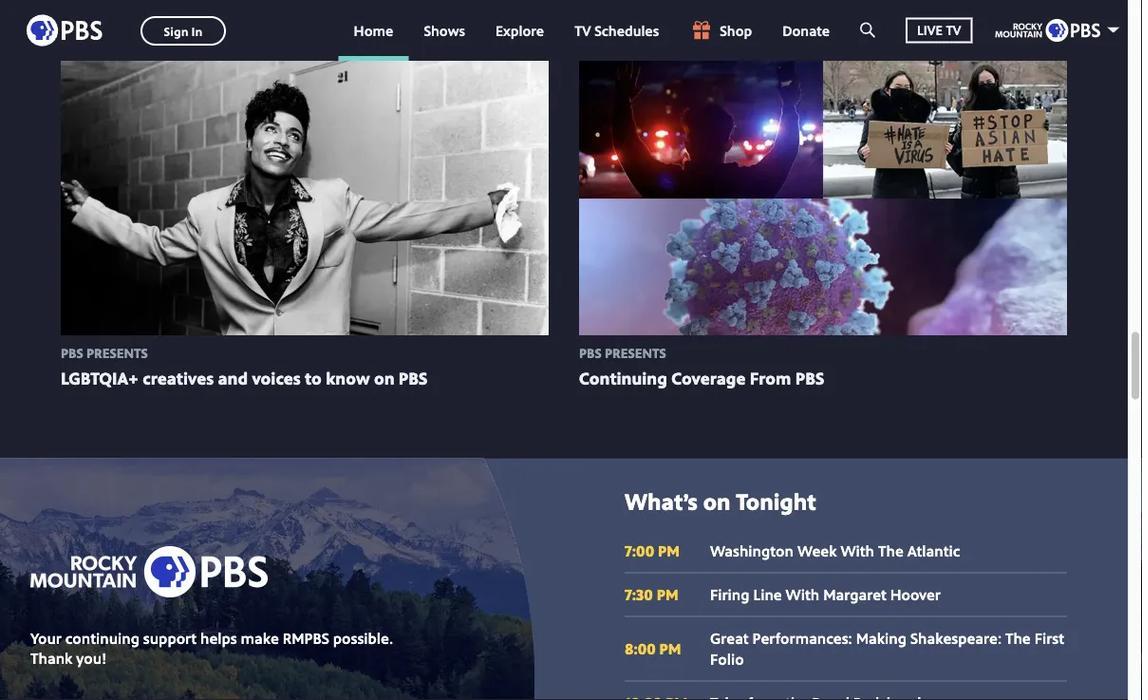 Task type: locate. For each thing, give the bounding box(es) containing it.
creatives
[[143, 367, 214, 391]]

the left atlantic
[[879, 541, 904, 561]]

pm right 8:00
[[660, 639, 682, 659]]

pbs up veteran's
[[61, 7, 83, 25]]

pbs right from
[[796, 367, 825, 391]]

1 vertical spatial rmpbs image
[[30, 547, 268, 598]]

0 horizontal spatial with
[[786, 585, 820, 605]]

pbs for indigenous
[[580, 7, 602, 25]]

performances:
[[753, 629, 853, 649]]

voices
[[252, 367, 301, 391]]

watch
[[421, 30, 471, 53]]

pbs image
[[27, 9, 103, 52]]

to inside pbs presents lgbtqia+ creatives and voices to know on pbs
[[305, 367, 322, 391]]

pm for 7:00 pm
[[658, 541, 680, 561]]

7:00 pm
[[625, 541, 680, 561]]

pbs for lgbtqia+
[[61, 344, 83, 362]]

pbs presents veteran's day: history and documentaries to watch
[[61, 7, 471, 53]]

home
[[354, 20, 394, 40]]

foods
[[766, 30, 810, 53]]

presents inside pbs presents lgbtqia+ creatives and voices to know on pbs
[[86, 344, 148, 362]]

pbs presents indigenous cuisine and foods from native chefs
[[580, 7, 956, 53]]

and left voices
[[218, 367, 248, 391]]

with right line on the bottom of page
[[786, 585, 820, 605]]

1 horizontal spatial to
[[400, 30, 417, 53]]

helps
[[200, 628, 237, 649]]

search image
[[861, 21, 876, 39]]

day:
[[139, 30, 174, 53]]

pbs inside pbs presents veteran's day: history and documentaries to watch
[[61, 7, 83, 25]]

the
[[879, 541, 904, 561], [1006, 629, 1032, 649]]

1 horizontal spatial the
[[1006, 629, 1032, 649]]

pbs up lgbtqia+
[[61, 344, 83, 362]]

presents for continuing
[[605, 344, 667, 362]]

8:00
[[625, 639, 656, 659]]

pm right 7:30
[[657, 585, 679, 605]]

1 vertical spatial to
[[305, 367, 322, 391]]

and inside the pbs presents indigenous cuisine and foods from native chefs
[[732, 30, 762, 53]]

pbs inside the pbs presents indigenous cuisine and foods from native chefs
[[580, 7, 602, 25]]

to right home
[[400, 30, 417, 53]]

continuing coverage from pbs image
[[580, 61, 1068, 336]]

firing
[[711, 585, 750, 605]]

presents inside pbs presents veteran's day: history and documentaries to watch
[[86, 7, 148, 25]]

presents up the indigenous
[[605, 7, 667, 25]]

pm
[[658, 541, 680, 561], [657, 585, 679, 605], [660, 639, 682, 659]]

0 vertical spatial on
[[374, 367, 395, 391]]

to
[[400, 30, 417, 53], [305, 367, 322, 391]]

and right the history
[[241, 30, 271, 53]]

tv right "live"
[[947, 21, 962, 39]]

margaret
[[824, 585, 887, 605]]

native
[[858, 30, 910, 53]]

line
[[754, 585, 783, 605]]

tv
[[575, 20, 591, 40], [947, 21, 962, 39]]

with right week
[[841, 541, 875, 561]]

on right know on the bottom left
[[374, 367, 395, 391]]

presents for veteran's
[[86, 7, 148, 25]]

presents inside the pbs presents indigenous cuisine and foods from native chefs
[[605, 7, 667, 25]]

with for margaret
[[786, 585, 820, 605]]

with
[[841, 541, 875, 561], [786, 585, 820, 605]]

on inside pbs presents lgbtqia+ creatives and voices to know on pbs
[[374, 367, 395, 391]]

1 vertical spatial on
[[704, 486, 731, 517]]

shows link
[[409, 0, 481, 61]]

tv left schedules
[[575, 20, 591, 40]]

and
[[241, 30, 271, 53], [732, 30, 762, 53], [218, 367, 248, 391]]

presents for indigenous
[[605, 7, 667, 25]]

you!
[[76, 648, 107, 669]]

0 horizontal spatial the
[[879, 541, 904, 561]]

pbs presents link up continuing
[[580, 344, 667, 362]]

and inside pbs presents lgbtqia+ creatives and voices to know on pbs
[[218, 367, 248, 391]]

pm right 7:00
[[658, 541, 680, 561]]

rmpbs
[[283, 628, 330, 649]]

veteran's
[[61, 30, 135, 53]]

on
[[374, 367, 395, 391], [704, 486, 731, 517]]

and left foods
[[732, 30, 762, 53]]

pbs
[[61, 7, 83, 25], [580, 7, 602, 25], [61, 344, 83, 362], [580, 344, 602, 362], [399, 367, 428, 391], [796, 367, 825, 391]]

1 vertical spatial the
[[1006, 629, 1032, 649]]

pbs presents continuing coverage from pbs
[[580, 344, 825, 391]]

1 vertical spatial with
[[786, 585, 820, 605]]

0 vertical spatial with
[[841, 541, 875, 561]]

cuisine
[[672, 30, 727, 53]]

explore
[[496, 20, 545, 40]]

pm for 8:00 pm
[[660, 639, 682, 659]]

presents up continuing
[[605, 344, 667, 362]]

0 horizontal spatial on
[[374, 367, 395, 391]]

0 horizontal spatial tv
[[575, 20, 591, 40]]

pbs up the indigenous
[[580, 7, 602, 25]]

2 vertical spatial pm
[[660, 639, 682, 659]]

pbs for veteran's
[[61, 7, 83, 25]]

1 horizontal spatial with
[[841, 541, 875, 561]]

on right what's
[[704, 486, 731, 517]]

1 vertical spatial pm
[[657, 585, 679, 605]]

washington week with the atlantic
[[711, 541, 961, 561]]

with for the
[[841, 541, 875, 561]]

1 horizontal spatial rmpbs image
[[996, 19, 1101, 42]]

0 vertical spatial to
[[400, 30, 417, 53]]

1 horizontal spatial on
[[704, 486, 731, 517]]

thank
[[30, 648, 73, 669]]

your continuing support helps make rmpbs possible. thank you!
[[30, 628, 393, 669]]

presents
[[86, 7, 148, 25], [605, 7, 667, 25], [86, 344, 148, 362], [605, 344, 667, 362]]

presents up veteran's
[[86, 7, 148, 25]]

donate link
[[768, 0, 846, 61]]

continuing coverage from pbs link
[[580, 367, 825, 391]]

hoover
[[891, 585, 941, 605]]

1 horizontal spatial tv
[[947, 21, 962, 39]]

shakespeare:
[[911, 629, 1002, 649]]

first
[[1035, 629, 1065, 649]]

lgbtqia+ creatives and voices to know on pbs link
[[61, 367, 428, 391]]

0 horizontal spatial to
[[305, 367, 322, 391]]

to left know on the bottom left
[[305, 367, 322, 391]]

pbs presents link
[[61, 7, 148, 25], [580, 7, 667, 25], [61, 344, 148, 362], [580, 344, 667, 362]]

pbs presents link up lgbtqia+
[[61, 344, 148, 362]]

presents up lgbtqia+
[[86, 344, 148, 362]]

live tv
[[918, 21, 962, 39]]

presents inside pbs presents continuing coverage from pbs
[[605, 344, 667, 362]]

the left first
[[1006, 629, 1032, 649]]

0 horizontal spatial rmpbs image
[[30, 547, 268, 598]]

0 vertical spatial pm
[[658, 541, 680, 561]]

pbs up continuing
[[580, 344, 602, 362]]

rmpbs image
[[996, 19, 1101, 42], [30, 547, 268, 598]]



Task type: vqa. For each thing, say whether or not it's contained in the screenshot.
and inside Pbs Presents Veteran'S Day: History And Documentaries To Watch
yes



Task type: describe. For each thing, give the bounding box(es) containing it.
possible.
[[333, 628, 393, 649]]

documentaries
[[275, 30, 396, 53]]

know
[[326, 367, 370, 391]]

veteran's day: history and documentaries to watch link
[[61, 30, 471, 53]]

great performances: making shakespeare: the first folio
[[711, 629, 1065, 669]]

shop
[[720, 20, 753, 40]]

and inside pbs presents veteran's day: history and documentaries to watch
[[241, 30, 271, 53]]

schedules
[[595, 20, 660, 40]]

folio
[[711, 649, 744, 669]]

continuing
[[65, 628, 140, 649]]

history
[[178, 30, 237, 53]]

indigenous
[[580, 30, 668, 53]]

7:30
[[625, 585, 654, 605]]

chefs
[[914, 30, 956, 53]]

0 vertical spatial the
[[879, 541, 904, 561]]

tv schedules
[[575, 20, 660, 40]]

and for cuisine
[[732, 30, 762, 53]]

0 vertical spatial rmpbs image
[[996, 19, 1101, 42]]

firing line with margaret hoover
[[711, 585, 941, 605]]

live tv link
[[891, 0, 989, 61]]

tonight
[[737, 486, 817, 517]]

home link
[[339, 0, 409, 61]]

atlantic
[[908, 541, 961, 561]]

make
[[241, 628, 279, 649]]

7:00
[[625, 541, 655, 561]]

live
[[918, 21, 943, 39]]

7:30 pm
[[625, 585, 679, 605]]

pbs presents link up the indigenous
[[580, 7, 667, 25]]

what's on tonight
[[625, 486, 817, 517]]

donate
[[783, 20, 830, 40]]

explore link
[[481, 0, 560, 61]]

making
[[857, 629, 907, 649]]

tv schedules link
[[560, 0, 675, 61]]

shop link
[[675, 0, 768, 61]]

from
[[815, 30, 854, 53]]

what's
[[625, 486, 698, 517]]

coverage
[[672, 367, 746, 391]]

shows
[[424, 20, 466, 40]]

pbs for continuing
[[580, 344, 602, 362]]

washington
[[711, 541, 794, 561]]

support
[[143, 628, 197, 649]]

lgbtqia+
[[61, 367, 139, 391]]

and for creatives
[[218, 367, 248, 391]]

the inside the great performances: making shakespeare: the first folio
[[1006, 629, 1032, 649]]

to inside pbs presents veteran's day: history and documentaries to watch
[[400, 30, 417, 53]]

great
[[711, 629, 749, 649]]

pbs presents lgbtqia+ creatives and voices to know on pbs
[[61, 344, 428, 391]]

8:00 pm
[[625, 639, 682, 659]]

indigenous cuisine and foods from native chefs link
[[580, 30, 956, 53]]

pbs presents link up veteran's
[[61, 7, 148, 25]]

lgbtqia+ creatives and voices to know on pbs image
[[61, 61, 549, 336]]

pbs right know on the bottom left
[[399, 367, 428, 391]]

pm for 7:30 pm
[[657, 585, 679, 605]]

presents for lgbtqia+
[[86, 344, 148, 362]]

from
[[750, 367, 792, 391]]

your
[[30, 628, 62, 649]]

week
[[798, 541, 837, 561]]

continuing
[[580, 367, 668, 391]]



